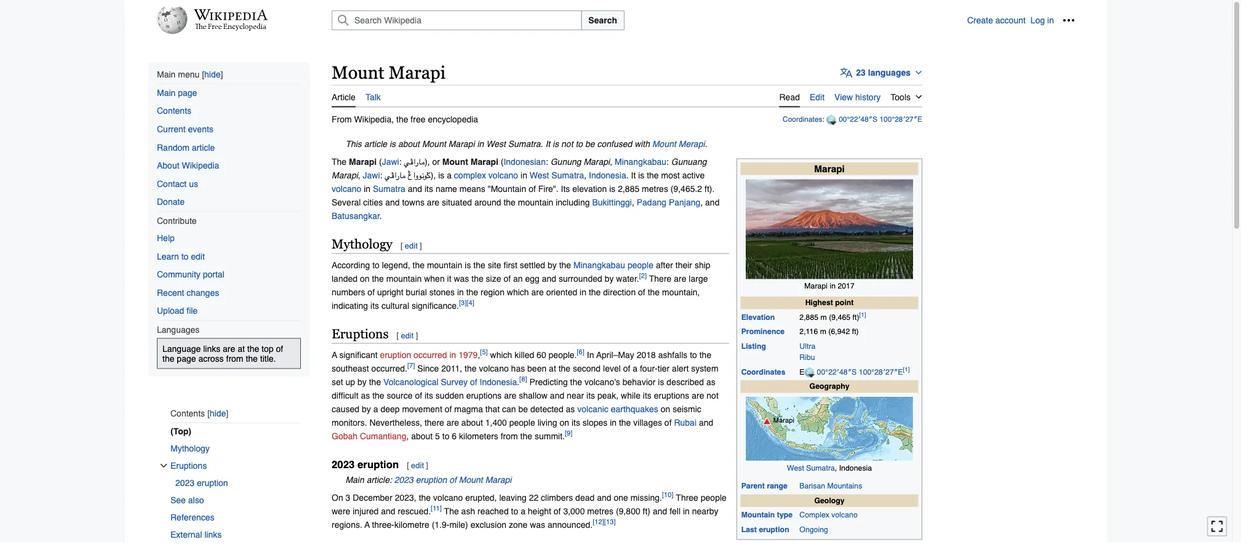 Task type: describe. For each thing, give the bounding box(es) containing it.
erupted,
[[465, 493, 497, 502]]

view history
[[834, 92, 881, 102]]

the up near
[[570, 377, 582, 387]]

edit
[[810, 92, 825, 102]]

1 horizontal spatial 2023
[[332, 459, 355, 471]]

are up 'can'
[[504, 390, 517, 400]]

occurred.
[[371, 363, 407, 373]]

leaving
[[499, 493, 527, 502]]

. up gunuang
[[705, 139, 707, 149]]

which inside there are large numbers of upright burial stones in the region which are oriented in the direction of the mountain, indicating its cultural significance.
[[507, 287, 529, 297]]

volcanological
[[383, 377, 438, 387]]

[10] link
[[662, 491, 674, 499]]

which inside a significant eruption occurred in 1979 , [5] which killed 60 people. [6]
[[490, 350, 512, 360]]

significance.
[[412, 301, 459, 310]]

marapi inside gunuang marapi
[[332, 170, 358, 180]]

[6] link
[[577, 348, 585, 356]]

coordinates for coordinates
[[741, 367, 785, 376]]

marapi up indonesia link
[[584, 157, 610, 166]]

[8] link
[[519, 375, 527, 383]]

is inside and its name means "mountain of fire". its elevation is 2,885 metres (9,465.2 ft). several cities and towns are situated around the mountain including
[[609, 184, 616, 194]]

described
[[667, 377, 704, 387]]

volcanological survey of indonesia link
[[383, 377, 517, 387]]

to inside learn to edit link
[[181, 251, 189, 261]]

volcanic earthquakes link
[[577, 404, 658, 414]]

is down from wikipedia, the free encyclopedia
[[389, 139, 396, 149]]

by right settled in the left top of the page
[[548, 260, 557, 270]]

marapi up free at the top left of page
[[389, 62, 446, 82]]

minangkabau people link
[[573, 260, 653, 270]]

(1.9-
[[432, 520, 449, 530]]

ultra link
[[800, 342, 816, 351]]

upload file link
[[157, 302, 301, 319]]

the up "surrounded"
[[559, 260, 571, 270]]

marapi up complex volcano link
[[471, 157, 498, 166]]

0 vertical spatial be
[[585, 139, 595, 149]]

0 horizontal spatial [1] link
[[859, 311, 866, 318]]

in down "surrounded"
[[580, 287, 586, 297]]

and inside rubai and gobah cumantiang , about 5 to 6 kilometers from the summit. [9]
[[699, 417, 713, 427]]

3
[[346, 493, 350, 502]]

1 ( from the left
[[379, 157, 382, 166]]

its down behavior
[[643, 390, 652, 400]]

view
[[834, 92, 853, 102]]

the inside on 3 december 2023, the volcano erupted, leaving 22 climbers dead and one missing. [10]
[[419, 493, 431, 502]]

0 vertical spatial jawi
[[382, 157, 399, 166]]

coordinates for coordinates :
[[783, 115, 822, 124]]

gunung
[[551, 157, 581, 166]]

[ for eruptions
[[397, 331, 399, 340]]

panjang
[[669, 197, 700, 207]]

6
[[452, 431, 457, 441]]

the left the site
[[473, 260, 485, 270]]

mountains
[[827, 482, 862, 490]]

1 vertical spatial west sumatra link
[[787, 463, 835, 472]]

languages
[[868, 68, 911, 77]]

in left 2017
[[830, 281, 836, 290]]

marapi down coordinates :
[[814, 163, 845, 174]]

around
[[474, 197, 501, 207]]

source
[[387, 390, 413, 400]]

2 vertical spatial as
[[566, 404, 575, 414]]

volcano inside "since 2011, the volcano has been at the second level of a four-tier alert system set up by the"
[[479, 363, 509, 373]]

the down there
[[648, 287, 660, 297]]

random article link
[[157, 139, 301, 156]]

[13] link
[[604, 518, 616, 526]]

is up gunung
[[553, 139, 559, 149]]

and up the towns
[[408, 184, 422, 194]]

at inside language links are at the top of the page across from the title.
[[238, 344, 245, 354]]

southeast
[[332, 363, 369, 373]]

marapi up highest point
[[804, 281, 828, 290]]

0 vertical spatial west
[[486, 139, 506, 149]]

of inside the on seismic monitors. nevertheless, there are about 1,400 people living on its slopes in the villages of
[[664, 417, 672, 427]]

is left the site
[[465, 260, 471, 270]]

killed
[[515, 350, 534, 360]]

the up deep
[[372, 390, 384, 400]]

zone
[[509, 520, 528, 530]]

1 vertical spatial coordinates link
[[741, 367, 785, 376]]

0 horizontal spatial not
[[561, 139, 573, 149]]

hide button for menu
[[202, 70, 223, 80]]

view history link
[[834, 85, 881, 106]]

donate link
[[157, 193, 301, 211]]

people.
[[549, 350, 577, 360]]

its up the volcanic
[[586, 390, 595, 400]]

1 horizontal spatial people
[[628, 260, 653, 270]]

learn to edit
[[157, 251, 205, 261]]

most
[[661, 170, 680, 180]]

note containing main article:
[[332, 473, 922, 486]]

volcano link
[[332, 184, 361, 194]]

several
[[332, 197, 361, 207]]

ribu
[[800, 353, 815, 362]]

0 vertical spatial west sumatra link
[[530, 170, 584, 180]]

edit for mythology
[[405, 241, 418, 250]]

the ash reached to a height of 3,000 metres (9,800 ft) and fell in nearby regions. a three-kilometre (1.9-mile) exclusion zone was announced.
[[332, 506, 718, 530]]

site
[[488, 260, 501, 270]]

monitors.
[[332, 417, 367, 427]]

earthquakes
[[611, 404, 658, 414]]

are up seismic
[[692, 390, 704, 400]]

and down sumatra link
[[385, 197, 400, 207]]

[ for 2023 eruption
[[407, 461, 409, 470]]

complex volcano link
[[454, 170, 518, 180]]

60
[[537, 350, 546, 360]]

the down "surrounded"
[[589, 287, 601, 297]]

sudden
[[436, 390, 464, 400]]

sumatra link
[[373, 184, 405, 194]]

mount up talk link
[[332, 62, 384, 82]]

was inside the ash reached to a height of 3,000 metres (9,800 ft) and fell in nearby regions. a three-kilometre (1.9-mile) exclusion zone was announced.
[[530, 520, 545, 530]]

the up [4]
[[466, 287, 478, 297]]

[ edit ] for eruptions
[[397, 331, 418, 340]]

of inside "since 2011, the volcano has been at the second level of a four-tier alert system set up by the"
[[623, 363, 630, 373]]

eruption up article:
[[358, 459, 399, 471]]

its up movement
[[425, 390, 433, 400]]

of inside the volcanological survey of indonesia . [8]
[[470, 377, 477, 387]]

1979
[[459, 350, 478, 360]]

in up the marapi ( jawi : ماراڤي), or mount marapi ( indonesian : gunung marapi , minangkabau :
[[477, 139, 484, 149]]

0 vertical spatial 00°22′48″s
[[839, 115, 878, 124]]

talk
[[365, 92, 381, 102]]

size
[[486, 273, 501, 283]]

to inside the ash reached to a height of 3,000 metres (9,800 ft) and fell in nearby regions. a three-kilometre (1.9-mile) exclusion zone was announced.
[[511, 506, 518, 516]]

the down '1979'
[[465, 363, 477, 373]]

cumantiang
[[360, 431, 406, 441]]

[8]
[[519, 375, 527, 383]]

edit link for eruptions
[[401, 331, 414, 340]]

eruption up 'also' at bottom left
[[197, 478, 228, 488]]

main for main page
[[157, 88, 176, 98]]

(9,465 ft)
[[829, 313, 859, 322]]

nevertheless,
[[369, 417, 422, 427]]

log in link
[[1031, 15, 1054, 25]]

eruptions inside "mount marapi" element
[[332, 326, 389, 341]]

free
[[411, 114, 426, 124]]

in april–may 2018 ashfalls to the southeast occurred.
[[332, 350, 711, 373]]

0 horizontal spatial 2023
[[175, 478, 195, 488]]

2023,
[[395, 493, 416, 502]]

the up when
[[413, 260, 425, 270]]

2 eruptions from the left
[[654, 390, 689, 400]]

the left title.
[[246, 354, 258, 363]]

main article: 2023 eruption of mount marapi
[[345, 475, 512, 485]]

was inside after their ship landed on the mountain when it was the size of an egg and surrounded by water.
[[454, 273, 469, 283]]

west sumatra , indonesia
[[787, 463, 872, 472]]

1 horizontal spatial show location on an interactive map image
[[827, 115, 839, 125]]

[9]
[[565, 430, 573, 437]]

2 vertical spatial on
[[560, 417, 569, 427]]

from for across
[[226, 354, 243, 363]]

not inside predicting the volcano's behavior is described as difficult as the source of its sudden eruptions are shallow and near its peak, while its eruptions are not caused by a deep movement of magma that can be detected as
[[707, 390, 719, 400]]

edit link for mythology
[[405, 241, 418, 250]]

shallow
[[519, 390, 548, 400]]

gobah
[[332, 431, 358, 441]]

page inside language links are at the top of the page across from the title.
[[177, 354, 196, 363]]

volcano down the marapi ( jawi : ماراڤي), or mount marapi ( indonesian : gunung marapi , minangkabau :
[[488, 170, 518, 180]]

language
[[162, 344, 201, 354]]

1 horizontal spatial [1] link
[[903, 366, 910, 373]]

it inside , jawi : ڬونوواڠ ماراڤي), is a complex volcano in west sumatra , indonesia . it is the most active volcano in sumatra
[[631, 170, 636, 180]]

1 vertical spatial show location on an interactive map image
[[805, 367, 817, 378]]

there are large numbers of upright burial stones in the region which are oriented in the direction of the mountain, indicating its cultural significance.
[[332, 273, 708, 310]]

. inside , jawi : ڬونوواڠ ماراڤي), is a complex volcano in west sumatra , indonesia . it is the most active volcano in sumatra
[[626, 170, 629, 180]]

donate
[[157, 197, 185, 207]]

main for main menu hide
[[157, 70, 176, 79]]

0 vertical spatial coordinates link
[[783, 115, 822, 124]]

mountain,
[[662, 287, 700, 297]]

up
[[346, 377, 355, 387]]

can
[[502, 404, 516, 414]]

[ edit ] for mythology
[[401, 241, 422, 250]]

0 vertical spatial as
[[706, 377, 715, 387]]

0 vertical spatial page
[[178, 88, 197, 98]]

reached
[[478, 506, 509, 516]]

, inside rubai and gobah cumantiang , about 5 to 6 kilometers from the summit. [9]
[[406, 431, 409, 441]]

1 vertical spatial 00°22′48″s
[[817, 367, 857, 376]]

the left free at the top left of page
[[396, 114, 408, 124]]

mountain inside after their ship landed on the mountain when it was the size of an egg and surrounded by water.
[[386, 273, 422, 283]]

eruption up [11] link
[[416, 475, 447, 485]]

injured
[[353, 506, 379, 516]]

learn to edit link
[[157, 248, 301, 265]]

mount up erupted,
[[459, 475, 483, 485]]

marapi image
[[762, 416, 772, 425]]

prominence link
[[741, 327, 785, 336]]

. inside "bukittinggi , padang panjang , and batusangkar ."
[[380, 211, 382, 221]]

article for random
[[192, 142, 215, 152]]

0 vertical spatial minangkabau
[[615, 157, 666, 166]]

cultural
[[381, 301, 409, 310]]

events
[[188, 124, 213, 134]]

0 horizontal spatial mythology
[[170, 444, 210, 453]]

[9] link
[[565, 430, 573, 437]]

batusangkar link
[[332, 211, 380, 221]]

0 vertical spatial jawi link
[[382, 157, 399, 166]]

edit for 2023 eruption
[[411, 461, 424, 470]]

0 vertical spatial ماراڤي),
[[404, 157, 430, 166]]

the left size
[[472, 273, 483, 283]]

0 vertical spatial 00°22′48″s 100°28′27″e
[[839, 115, 922, 124]]

marapi in 2017
[[804, 281, 855, 290]]

ماراڤي), inside , jawi : ڬونوواڠ ماراڤي), is a complex volcano in west sumatra , indonesia . it is the most active volcano in sumatra
[[385, 170, 436, 180]]

to left legend,
[[372, 260, 380, 270]]

of inside language links are at the top of the page across from the title.
[[276, 344, 283, 354]]

edit link for 2023 eruption
[[411, 461, 424, 470]]

0 horizontal spatial as
[[361, 390, 370, 400]]

and inside three people were injured and rescued.
[[381, 506, 395, 516]]

a inside predicting the volcano's behavior is described as difficult as the source of its sudden eruptions are shallow and near its peak, while its eruptions are not caused by a deep movement of magma that can be detected as
[[373, 404, 378, 414]]

people inside the on seismic monitors. nevertheless, there are about 1,400 people living on its slopes in the villages of
[[509, 417, 535, 427]]

seismic
[[673, 404, 701, 414]]

are inside and its name means "mountain of fire". its elevation is 2,885 metres (9,465.2 ft). several cities and towns are situated around the mountain including
[[427, 197, 439, 207]]

2 vertical spatial west
[[787, 463, 804, 472]]

1 vertical spatial 00°22′48″s 100°28′27″e
[[817, 367, 903, 376]]

Search search field
[[317, 10, 967, 30]]

indicating
[[332, 301, 368, 310]]

mountain type
[[741, 510, 793, 519]]

: inside , jawi : ڬونوواڠ ماراڤي), is a complex volcano in west sumatra , indonesia . it is the most active volcano in sumatra
[[380, 170, 382, 180]]

0 vertical spatial sumatra
[[552, 170, 584, 180]]

] for eruptions
[[416, 331, 418, 340]]

coordinates :
[[783, 115, 827, 124]]

and inside predicting the volcano's behavior is described as difficult as the source of its sudden eruptions are shallow and near its peak, while its eruptions are not caused by a deep movement of magma that can be detected as
[[550, 390, 564, 400]]

1 vertical spatial on
[[661, 404, 670, 414]]

] for mythology
[[420, 241, 422, 250]]

1 vertical spatial jawi link
[[363, 170, 380, 180]]

eruption down "mountain type" link
[[759, 525, 789, 534]]

title.
[[260, 354, 276, 363]]

and inside on 3 december 2023, the volcano erupted, leaving 22 climbers dead and one missing. [10]
[[597, 493, 611, 502]]

people inside three people were injured and rescued.
[[701, 493, 727, 502]]

to up gunung
[[576, 139, 583, 149]]

exclusion
[[471, 520, 506, 530]]

Search Wikipedia search field
[[332, 10, 582, 30]]

the left top
[[247, 344, 259, 354]]

three-
[[372, 520, 394, 530]]

[ for mythology
[[401, 241, 403, 250]]

1 vertical spatial mountain
[[427, 260, 462, 270]]

regions.
[[332, 520, 362, 530]]

edit up community portal
[[191, 251, 205, 261]]

its inside the on seismic monitors. nevertheless, there are about 1,400 people living on its slopes in the villages of
[[572, 417, 580, 427]]

talk link
[[365, 85, 381, 106]]

0 horizontal spatial 2023 eruption
[[175, 478, 228, 488]]

at inside "since 2011, the volcano has been at the second level of a four-tier alert system set up by the"
[[549, 363, 556, 373]]

[7]
[[407, 362, 415, 370]]

, inside a significant eruption occurred in 1979 , [5] which killed 60 people. [6]
[[478, 350, 480, 360]]

a inside a significant eruption occurred in 1979 , [5] which killed 60 people. [6]
[[332, 350, 337, 360]]

bukittinggi , padang panjang , and batusangkar .
[[332, 197, 720, 221]]

marapi right marapi icon
[[773, 416, 794, 424]]

across
[[198, 354, 224, 363]]

be inside predicting the volcano's behavior is described as difficult as the source of its sudden eruptions are shallow and near its peak, while its eruptions are not caused by a deep movement of magma that can be detected as
[[518, 404, 528, 414]]

1 horizontal spatial [1]
[[903, 366, 910, 373]]

marapi down encyclopedia
[[448, 139, 475, 149]]

languages
[[157, 325, 200, 335]]

volcano down geology
[[832, 510, 858, 519]]



Task type: vqa. For each thing, say whether or not it's contained in the screenshot.
See also
yes



Task type: locate. For each thing, give the bounding box(es) containing it.
2023 up see also
[[175, 478, 195, 488]]

marapi is located in indonesia image
[[746, 397, 913, 461]]

a inside , jawi : ڬونوواڠ ماراڤي), is a complex volcano in west sumatra , indonesia . it is the most active volcano in sumatra
[[447, 170, 452, 180]]

] up the eruption occurred in 1979 link
[[416, 331, 418, 340]]

1 horizontal spatial was
[[530, 520, 545, 530]]

slopes
[[583, 417, 607, 427]]

0 vertical spatial on
[[360, 273, 370, 283]]

2 ( from the left
[[501, 157, 504, 166]]

1 vertical spatial 2023 eruption
[[175, 478, 228, 488]]

mythology up "according"
[[332, 237, 393, 251]]

main up 3
[[345, 475, 364, 485]]

0 horizontal spatial was
[[454, 273, 469, 283]]

links right external
[[204, 530, 222, 540]]

] down the towns
[[420, 241, 422, 250]]

e
[[800, 367, 805, 376]]

2 horizontal spatial [
[[407, 461, 409, 470]]

coordinates link down read
[[783, 115, 822, 124]]

article right this
[[364, 139, 387, 149]]

a down injured
[[364, 520, 370, 530]]

are up 6
[[447, 417, 459, 427]]

mount right with
[[652, 139, 676, 149]]

2 note from the top
[[332, 473, 922, 486]]

the for marapi
[[332, 157, 347, 166]]

in up [3] link
[[457, 287, 464, 297]]

read link
[[779, 85, 800, 107]]

0 horizontal spatial mountain
[[386, 273, 422, 283]]

west up the fire".
[[530, 170, 549, 180]]

2 horizontal spatial west
[[787, 463, 804, 472]]

jawi inside , jawi : ڬونوواڠ ماراڤي), is a complex volcano in west sumatra , indonesia . it is the most active volcano in sumatra
[[363, 170, 380, 180]]

0 vertical spatial contents
[[157, 106, 191, 116]]

community portal
[[157, 269, 224, 279]]

metres inside the ash reached to a height of 3,000 metres (9,800 ft) and fell in nearby regions. a three-kilometre (1.9-mile) exclusion zone was announced.
[[587, 506, 614, 516]]

eruptions
[[332, 326, 389, 341], [170, 461, 207, 471]]

1 vertical spatial 100°28′27″e
[[859, 367, 903, 376]]

metres inside and its name means "mountain of fire". its elevation is 2,885 metres (9,465.2 ft). several cities and towns are situated around the mountain including
[[642, 184, 668, 194]]

its up the [9]
[[572, 417, 580, 427]]

has
[[511, 363, 525, 373]]

edit up main article: 2023 eruption of mount marapi
[[411, 461, 424, 470]]

west inside , jawi : ڬونوواڠ ماراڤي), is a complex volcano in west sumatra , indonesia . it is the most active volcano in sumatra
[[530, 170, 549, 180]]

0 vertical spatial [1]
[[859, 311, 866, 318]]

2018
[[637, 350, 656, 360]]

0 horizontal spatial metres
[[587, 506, 614, 516]]

of inside note
[[449, 475, 457, 485]]

caused
[[332, 404, 359, 414]]

one
[[614, 493, 628, 502]]

2 vertical spatial indonesia
[[839, 463, 872, 472]]

after their ship landed on the mountain when it was the size of an egg and surrounded by water.
[[332, 260, 710, 283]]

its left cultural
[[370, 301, 379, 310]]

minangkabau up "surrounded"
[[573, 260, 625, 270]]

been
[[527, 363, 547, 373]]

about
[[157, 161, 179, 170]]

2 horizontal spatial sumatra
[[806, 463, 835, 472]]

2 vertical spatial main
[[345, 475, 364, 485]]

are inside language links are at the top of the page across from the title.
[[223, 344, 235, 354]]

1 vertical spatial at
[[549, 363, 556, 373]]

0 vertical spatial was
[[454, 273, 469, 283]]

a up name
[[447, 170, 452, 180]]

rescued.
[[398, 506, 431, 516]]

hide button right menu
[[202, 70, 223, 80]]

1 horizontal spatial [
[[401, 241, 403, 250]]

2 horizontal spatial on
[[661, 404, 670, 414]]

from right the 'across'
[[226, 354, 243, 363]]

1 horizontal spatial article
[[364, 139, 387, 149]]

its inside and its name means "mountain of fire". its elevation is 2,885 metres (9,465.2 ft). several cities and towns are situated around the mountain including
[[425, 184, 433, 194]]

[ up legend,
[[401, 241, 403, 250]]

2 vertical spatial [
[[407, 461, 409, 470]]

0 vertical spatial it
[[545, 139, 550, 149]]

contents for contents hide
[[170, 408, 205, 418]]

00°22′48″s 100°28′27″e up geography
[[817, 367, 903, 376]]

fullscreen image
[[1211, 520, 1223, 533]]

it up 2,885
[[631, 170, 636, 180]]

the inside in april–may 2018 ashfalls to the southeast occurred.
[[699, 350, 711, 360]]

1 horizontal spatial eruptions
[[654, 390, 689, 400]]

eruption up occurred.
[[380, 350, 411, 360]]

april–may
[[596, 350, 634, 360]]

0 vertical spatial not
[[561, 139, 573, 149]]

surrounded
[[559, 273, 602, 283]]

1 horizontal spatial mythology
[[332, 237, 393, 251]]

hide button for hide
[[207, 409, 228, 418]]

bukittinggi
[[592, 197, 632, 207]]

0 vertical spatial hide button
[[202, 70, 223, 80]]

[5]
[[480, 348, 488, 356]]

which
[[507, 287, 529, 297], [490, 350, 512, 360]]

on up [9] link
[[560, 417, 569, 427]]

mount right or
[[442, 157, 468, 166]]

the free encyclopedia image
[[195, 23, 267, 31]]

and inside after their ship landed on the mountain when it was the size of an egg and surrounded by water.
[[542, 273, 556, 283]]

about wikipedia
[[157, 161, 219, 170]]

[2] link
[[639, 272, 647, 280]]

1 horizontal spatial jawi
[[382, 157, 399, 166]]

are up mountain,
[[674, 273, 686, 283]]

personal tools navigation
[[967, 10, 1079, 30]]

(9,800 ft)
[[616, 506, 650, 516]]

eruptions up significant
[[332, 326, 389, 341]]

hide inside main menu hide
[[204, 70, 221, 79]]

and left one
[[597, 493, 611, 502]]

its inside there are large numbers of upright burial stones in the region which are oriented in the direction of the mountain, indicating its cultural significance.
[[370, 301, 379, 310]]

0 horizontal spatial the
[[332, 157, 347, 166]]

00°22′48″s up geography
[[817, 367, 857, 376]]

0 horizontal spatial article
[[192, 142, 215, 152]]

to
[[576, 139, 583, 149], [181, 251, 189, 261], [372, 260, 380, 270], [690, 350, 697, 360], [442, 431, 449, 441], [511, 506, 518, 516]]

be left "confused" at the top
[[585, 139, 595, 149]]

1 vertical spatial indonesia
[[480, 377, 517, 387]]

0 horizontal spatial a
[[332, 350, 337, 360]]

coordinates link
[[783, 115, 822, 124], [741, 367, 785, 376]]

about inside the on seismic monitors. nevertheless, there are about 1,400 people living on its slopes in the villages of
[[461, 417, 483, 427]]

after
[[656, 260, 673, 270]]

[10]
[[662, 491, 674, 499]]

[2]
[[639, 272, 647, 280]]

a inside the ash reached to a height of 3,000 metres (9,800 ft) and fell in nearby regions. a three-kilometre (1.9-mile) exclusion zone was announced.
[[521, 506, 525, 516]]

1 horizontal spatial eruptions
[[332, 326, 389, 341]]

survey
[[441, 377, 468, 387]]

see also link
[[170, 492, 301, 509]]

villages
[[633, 417, 662, 427]]

2 vertical spatial sumatra
[[806, 463, 835, 472]]

this
[[345, 139, 362, 149]]

not down the system
[[707, 390, 719, 400]]

region
[[481, 287, 505, 297]]

minangkabau down with
[[615, 157, 666, 166]]

show location on an interactive map image
[[827, 115, 839, 125], [805, 367, 817, 378]]

the inside rubai and gobah cumantiang , about 5 to 6 kilometers from the summit. [9]
[[520, 431, 532, 441]]

mount marapi main content
[[327, 55, 1075, 542]]

in inside a significant eruption occurred in 1979 , [5] which killed 60 people. [6]
[[449, 350, 456, 360]]

] for 2023 eruption
[[426, 461, 428, 470]]

[12]
[[593, 518, 604, 526]]

1 vertical spatial page
[[177, 354, 196, 363]]

also
[[188, 495, 204, 505]]

article
[[364, 139, 387, 149], [192, 142, 215, 152]]

on down "according"
[[360, 273, 370, 283]]

announced.
[[548, 520, 593, 530]]

article for this
[[364, 139, 387, 149]]

at
[[238, 344, 245, 354], [549, 363, 556, 373]]

volcano
[[488, 170, 518, 180], [332, 184, 361, 194], [479, 363, 509, 373], [433, 493, 463, 502], [832, 510, 858, 519]]

1 vertical spatial [ edit ]
[[397, 331, 418, 340]]

people up [2]
[[628, 260, 653, 270]]

volcanological survey of indonesia . [8]
[[383, 375, 527, 387]]

listing
[[741, 342, 766, 351]]

0 horizontal spatial be
[[518, 404, 528, 414]]

0 horizontal spatial eruptions
[[170, 461, 207, 471]]

0 horizontal spatial ]
[[416, 331, 418, 340]]

merapi
[[679, 139, 705, 149]]

the up upright
[[372, 273, 384, 283]]

volcano inside on 3 december 2023, the volcano erupted, leaving 22 climbers dead and one missing. [10]
[[433, 493, 463, 502]]

eruption inside a significant eruption occurred in 1979 , [5] which killed 60 people. [6]
[[380, 350, 411, 360]]

not
[[561, 139, 573, 149], [707, 390, 719, 400]]

the down languages
[[162, 354, 174, 363]]

0 horizontal spatial it
[[545, 139, 550, 149]]

(9,465.2 ft).
[[671, 184, 715, 194]]

mountain inside and its name means "mountain of fire". its elevation is 2,885 metres (9,465.2 ft). several cities and towns are situated around the mountain including
[[518, 197, 553, 207]]

1 horizontal spatial mountain
[[427, 260, 462, 270]]

direction
[[603, 287, 636, 297]]

1 vertical spatial a
[[364, 520, 370, 530]]

1 horizontal spatial it
[[631, 170, 636, 180]]

type
[[777, 510, 793, 519]]

in down indonesian 'link'
[[521, 170, 527, 180]]

1 horizontal spatial from
[[501, 431, 518, 441]]

are down "egg"
[[531, 287, 544, 297]]

( up complex volcano link
[[501, 157, 504, 166]]

by inside predicting the volcano's behavior is described as difficult as the source of its sudden eruptions are shallow and near its peak, while its eruptions are not caused by a deep movement of magma that can be detected as
[[362, 404, 371, 414]]

to inside rubai and gobah cumantiang , about 5 to 6 kilometers from the summit. [9]
[[442, 431, 449, 441]]

of inside after their ship landed on the mountain when it was the size of an egg and surrounded by water.
[[504, 273, 511, 283]]

1 vertical spatial from
[[501, 431, 518, 441]]

on inside after their ship landed on the mountain when it was the size of an egg and surrounded by water.
[[360, 273, 370, 283]]

recent
[[157, 288, 184, 298]]

[4]
[[467, 299, 474, 307]]

hide right menu
[[204, 70, 221, 79]]

indonesia inside the volcanological survey of indonesia . [8]
[[480, 377, 517, 387]]

to inside in april–may 2018 ashfalls to the southeast occurred.
[[690, 350, 697, 360]]

four-
[[640, 363, 658, 373]]

metres up padang
[[642, 184, 668, 194]]

cities
[[363, 197, 383, 207]]

minangkabau link
[[615, 157, 666, 166]]

1 vertical spatial eruptions
[[170, 461, 207, 471]]

west up the barisan
[[787, 463, 804, 472]]

its down ڬونوواڠ
[[425, 184, 433, 194]]

the for ash
[[444, 506, 459, 516]]

indonesia inside , jawi : ڬونوواڠ ماراڤي), is a complex volcano in west sumatra , indonesia . it is the most active volcano in sumatra
[[589, 170, 626, 180]]

indonesia for west
[[839, 463, 872, 472]]

marapi up on 3 december 2023, the volcano erupted, leaving 22 climbers dead and one missing. [10]
[[485, 475, 512, 485]]

in down volcanic earthquakes link
[[610, 417, 617, 427]]

and inside "bukittinggi , padang panjang , and batusangkar ."
[[705, 197, 720, 207]]

1 vertical spatial hide button
[[207, 409, 228, 418]]

0 vertical spatial 100°28′27″e
[[880, 115, 922, 124]]

height
[[528, 506, 551, 516]]

with
[[634, 139, 650, 149]]

[ edit ] for 2023 eruption
[[407, 461, 428, 470]]

main menu hide
[[157, 70, 221, 79]]

1 vertical spatial ماراڤي),
[[385, 170, 436, 180]]

indonesia up elevation
[[589, 170, 626, 180]]

coordinates
[[783, 115, 822, 124], [741, 367, 785, 376]]

in up cities
[[364, 184, 370, 194]]

to right learn
[[181, 251, 189, 261]]

page down menu
[[178, 88, 197, 98]]

links right language
[[203, 344, 220, 354]]

links
[[203, 344, 220, 354], [204, 530, 222, 540]]

three
[[676, 493, 698, 502]]

nearby
[[692, 506, 718, 516]]

confused
[[597, 139, 632, 149]]

1 horizontal spatial ]
[[420, 241, 422, 250]]

are inside the on seismic monitors. nevertheless, there are about 1,400 people living on its slopes in the villages of
[[447, 417, 459, 427]]

people up nearby
[[701, 493, 727, 502]]

0 vertical spatial people
[[628, 260, 653, 270]]

1 vertical spatial [
[[397, 331, 399, 340]]

links for external
[[204, 530, 222, 540]]

are down "upload file" link
[[223, 344, 235, 354]]

in inside the on seismic monitors. nevertheless, there are about 1,400 people living on its slopes in the villages of
[[610, 417, 617, 427]]

main inside "mount marapi" element
[[345, 475, 364, 485]]

0 vertical spatial eruptions
[[332, 326, 389, 341]]

1 horizontal spatial metres
[[642, 184, 668, 194]]

1 vertical spatial minangkabau
[[573, 260, 625, 270]]

the inside the ash reached to a height of 3,000 metres (9,800 ft) and fell in nearby regions. a three-kilometre (1.9-mile) exclusion zone was announced.
[[444, 506, 459, 516]]

sumatra up cities
[[373, 184, 405, 194]]

1 vertical spatial [1]
[[903, 366, 910, 373]]

marapi down this
[[349, 157, 377, 166]]

article down events
[[192, 142, 215, 152]]

1 note from the top
[[332, 137, 922, 150]]

0 horizontal spatial west sumatra link
[[530, 170, 584, 180]]

create
[[967, 15, 993, 25]]

magma
[[454, 404, 483, 414]]

2 vertical spatial ]
[[426, 461, 428, 470]]

0 vertical spatial the
[[332, 157, 347, 166]]

in inside the ash reached to a height of 3,000 metres (9,800 ft) and fell in nearby regions. a three-kilometre (1.9-mile) exclusion zone was announced.
[[683, 506, 690, 516]]

external
[[170, 530, 202, 540]]

2 horizontal spatial as
[[706, 377, 715, 387]]

1 eruptions from the left
[[466, 390, 502, 400]]

1 vertical spatial edit link
[[401, 331, 414, 340]]

recent changes link
[[157, 284, 301, 301]]

log in and more options image
[[1063, 14, 1075, 26]]

padang panjang link
[[637, 197, 700, 207]]

by down minangkabau people link
[[605, 273, 614, 283]]

by inside "since 2011, the volcano has been at the second level of a four-tier alert system set up by the"
[[358, 377, 367, 387]]

summit.
[[535, 431, 565, 441]]

0 horizontal spatial jawi
[[363, 170, 380, 180]]

main for main article: 2023 eruption of mount marapi
[[345, 475, 364, 485]]

1 vertical spatial coordinates
[[741, 367, 785, 376]]

and up "three-"
[[381, 506, 395, 516]]

1 horizontal spatial jawi link
[[382, 157, 399, 166]]

. up 2,885
[[626, 170, 629, 180]]

[1] inside 2,885 m (9,465 ft) [1]
[[859, 311, 866, 318]]

was right it
[[454, 273, 469, 283]]

us
[[189, 179, 198, 189]]

the down occurred.
[[369, 377, 381, 387]]

system
[[691, 363, 718, 373]]

edit link up the eruption occurred in 1979 link
[[401, 331, 414, 340]]

1 vertical spatial sumatra
[[373, 184, 405, 194]]

1 vertical spatial west
[[530, 170, 549, 180]]

mount up or
[[422, 139, 446, 149]]

eruptions right x small image
[[170, 461, 207, 471]]

hide inside contents hide
[[210, 409, 226, 418]]

2,116 m (6,942 ft)
[[800, 327, 859, 336]]

by right up
[[358, 377, 367, 387]]

]
[[420, 241, 422, 250], [416, 331, 418, 340], [426, 461, 428, 470]]

0 vertical spatial which
[[507, 287, 529, 297]]

from inside language links are at the top of the page across from the title.
[[226, 354, 243, 363]]

language progressive image
[[840, 66, 852, 79]]

0 horizontal spatial [
[[397, 331, 399, 340]]

the inside , jawi : ڬونوواڠ ماراڤي), is a complex volcano in west sumatra , indonesia . it is the most active volcano in sumatra
[[647, 170, 659, 180]]

0 horizontal spatial at
[[238, 344, 245, 354]]

sumatra up the barisan
[[806, 463, 835, 472]]

0 horizontal spatial people
[[509, 417, 535, 427]]

1 vertical spatial metres
[[587, 506, 614, 516]]

ultra
[[800, 342, 816, 351]]

x small image
[[160, 462, 167, 469]]

2 vertical spatial people
[[701, 493, 727, 502]]

1 vertical spatial hide
[[210, 409, 226, 418]]

top
[[262, 344, 274, 354]]

according
[[332, 260, 370, 270]]

it right "sumatra." on the top of the page
[[545, 139, 550, 149]]

mythology inside "mount marapi" element
[[332, 237, 393, 251]]

rubai link
[[674, 417, 697, 427]]

show location on an interactive map image down ribu
[[805, 367, 817, 378]]

from inside rubai and gobah cumantiang , about 5 to 6 kilometers from the summit. [9]
[[501, 431, 518, 441]]

2 horizontal spatial ]
[[426, 461, 428, 470]]

. down cities
[[380, 211, 382, 221]]

1 vertical spatial ]
[[416, 331, 418, 340]]

main up main page
[[157, 70, 176, 79]]

of inside and its name means "mountain of fire". its elevation is 2,885 metres (9,465.2 ft). several cities and towns are situated around the mountain including
[[529, 184, 536, 194]]

contents link
[[157, 102, 301, 119]]

[ edit ] up the eruption occurred in 1979 link
[[397, 331, 418, 340]]

about down from wikipedia, the free encyclopedia
[[398, 139, 420, 149]]

2 horizontal spatial people
[[701, 493, 727, 502]]

indonesia for volcanological
[[480, 377, 517, 387]]

is inside predicting the volcano's behavior is described as difficult as the source of its sudden eruptions are shallow and near its peak, while its eruptions are not caused by a deep movement of magma that can be detected as
[[658, 377, 664, 387]]

the inside and its name means "mountain of fire". its elevation is 2,885 metres (9,465.2 ft). several cities and towns are situated around the mountain including
[[504, 197, 516, 207]]

a inside "since 2011, the volcano has been at the second level of a four-tier alert system set up by the"
[[633, 363, 638, 373]]

main
[[157, 70, 176, 79], [157, 88, 176, 98], [345, 475, 364, 485]]

1 horizontal spatial not
[[707, 390, 719, 400]]

2 vertical spatial [ edit ]
[[407, 461, 428, 470]]

is down minangkabau link
[[638, 170, 644, 180]]

contact
[[157, 179, 187, 189]]

deep
[[381, 404, 400, 414]]

and inside the ash reached to a height of 3,000 metres (9,800 ft) and fell in nearby regions. a three-kilometre (1.9-mile) exclusion zone was announced.
[[653, 506, 667, 516]]

note containing this article is about mount marapi in west sumatra. it is not to be confused with
[[332, 137, 922, 150]]

[ edit ] up main article: 2023 eruption of mount marapi
[[407, 461, 428, 470]]

on
[[332, 493, 343, 502]]

0 vertical spatial about
[[398, 139, 420, 149]]

from for kilometers
[[501, 431, 518, 441]]

is up name
[[438, 170, 444, 180]]

[ edit ] up legend,
[[401, 241, 422, 250]]

1 horizontal spatial west sumatra link
[[787, 463, 835, 472]]

a
[[447, 170, 452, 180], [633, 363, 638, 373], [373, 404, 378, 414], [521, 506, 525, 516]]

note
[[332, 137, 922, 150], [332, 473, 922, 486]]

00°22′48″s 100°28′27″e down history
[[839, 115, 922, 124]]

about inside rubai and gobah cumantiang , about 5 to 6 kilometers from the summit. [9]
[[411, 431, 433, 441]]

in inside personal tools navigation
[[1047, 15, 1054, 25]]

create account link
[[967, 15, 1026, 25]]

1 vertical spatial be
[[518, 404, 528, 414]]

wikipedia image
[[194, 9, 268, 20]]

links inside language links are at the top of the page across from the title.
[[203, 344, 220, 354]]

last
[[741, 525, 757, 534]]

note up minangkabau link
[[332, 137, 922, 150]]

landed
[[332, 273, 358, 283]]

fire".
[[538, 184, 559, 194]]

0 horizontal spatial show location on an interactive map image
[[805, 367, 817, 378]]

0 vertical spatial main
[[157, 70, 176, 79]]

2 vertical spatial mountain
[[386, 273, 422, 283]]

coordinates down listing link
[[741, 367, 785, 376]]

edit for eruptions
[[401, 331, 414, 340]]

volcano up several
[[332, 184, 361, 194]]

article inside "mount marapi" element
[[364, 139, 387, 149]]

2 horizontal spatial 2023
[[394, 475, 413, 485]]

by inside after their ship landed on the mountain when it was the size of an egg and surrounded by water.
[[605, 273, 614, 283]]

mountain type link
[[741, 510, 793, 519]]

a inside the ash reached to a height of 3,000 metres (9,800 ft) and fell in nearby regions. a three-kilometre (1.9-mile) exclusion zone was announced.
[[364, 520, 370, 530]]

note up one
[[332, 473, 922, 486]]

the inside the on seismic monitors. nevertheless, there are about 1,400 people living on its slopes in the villages of
[[619, 417, 631, 427]]

mount marapi element
[[332, 107, 922, 542]]

2 vertical spatial edit link
[[411, 461, 424, 470]]

0 horizontal spatial sumatra
[[373, 184, 405, 194]]

contents for contents
[[157, 106, 191, 116]]

sumatra down gunung
[[552, 170, 584, 180]]

of inside the ash reached to a height of 3,000 metres (9,800 ft) and fell in nearby regions. a three-kilometre (1.9-mile) exclusion zone was announced.
[[554, 506, 561, 516]]

0 vertical spatial from
[[226, 354, 243, 363]]

gobah cumantiang link
[[332, 431, 406, 441]]

links for language
[[203, 344, 220, 354]]

highest point
[[805, 298, 854, 307]]

2023 eruption inside "mount marapi" element
[[332, 459, 399, 471]]

0 horizontal spatial [1]
[[859, 311, 866, 318]]

0 vertical spatial mythology
[[332, 237, 393, 251]]

edit up legend,
[[405, 241, 418, 250]]

0 horizontal spatial jawi link
[[363, 170, 380, 180]]

there
[[425, 417, 444, 427]]

. inside the volcanological survey of indonesia . [8]
[[517, 377, 519, 387]]

the down the people.
[[559, 363, 570, 373]]

hide button up (top) link
[[207, 409, 228, 418]]

december
[[353, 493, 392, 502]]

is down 'tier'
[[658, 377, 664, 387]]



